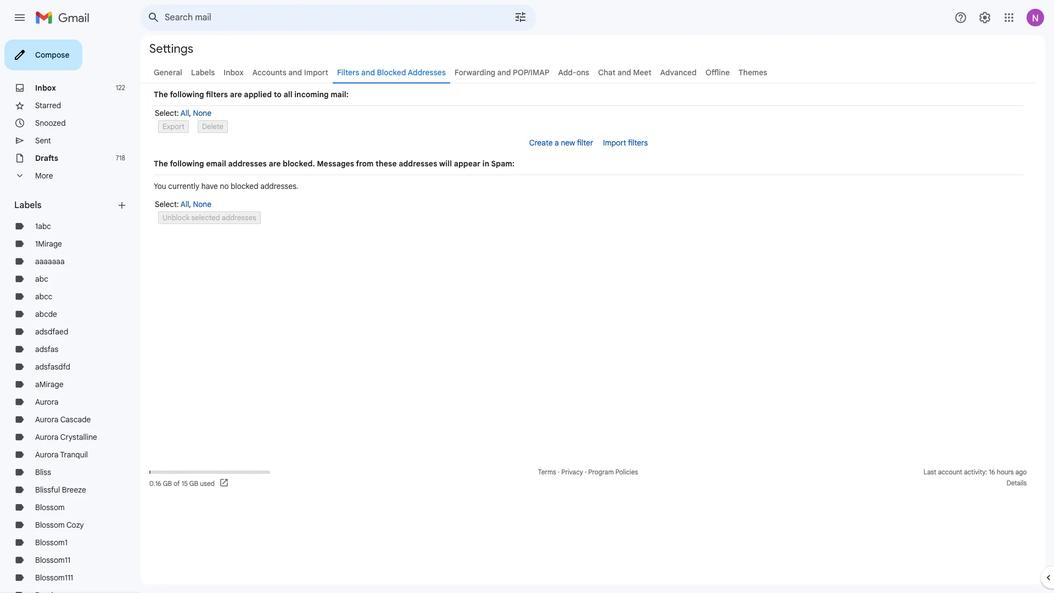 Task type: describe. For each thing, give the bounding box(es) containing it.
accounts
[[252, 68, 287, 77]]

starred
[[35, 101, 61, 110]]

, for select: all , none
[[189, 108, 191, 118]]

blossom1 link
[[35, 538, 68, 548]]

adsdfaed link
[[35, 327, 68, 337]]

Search mail text field
[[165, 12, 483, 23]]

main menu image
[[13, 11, 26, 24]]

1 vertical spatial are
[[269, 159, 281, 169]]

messages
[[317, 159, 354, 169]]

labels for labels heading
[[14, 200, 42, 211]]

snoozed link
[[35, 118, 66, 128]]

1 · from the left
[[558, 468, 560, 476]]

all for select: all , none unblock selected addresses
[[181, 199, 189, 209]]

aurora for aurora link
[[35, 397, 58, 407]]

you currently have no blocked addresses.
[[154, 181, 299, 191]]

settings
[[149, 41, 193, 56]]

import filters link
[[603, 138, 648, 148]]

drafts link
[[35, 153, 58, 163]]

122
[[116, 83, 125, 92]]

delete button
[[198, 120, 228, 133]]

compose
[[35, 50, 69, 60]]

from
[[356, 159, 374, 169]]

blossom111 link
[[35, 573, 73, 583]]

adsfasdfd
[[35, 362, 70, 372]]

export button
[[158, 120, 189, 133]]

0 horizontal spatial inbox link
[[35, 83, 56, 93]]

0 vertical spatial import
[[304, 68, 328, 77]]

abc
[[35, 274, 48, 284]]

abcc
[[35, 292, 52, 302]]

abcde link
[[35, 309, 57, 319]]

create a new filter
[[529, 138, 593, 148]]

aaaaaaa link
[[35, 256, 65, 266]]

compose button
[[4, 40, 83, 70]]

blissful
[[35, 485, 60, 495]]

will
[[439, 159, 452, 169]]

and for accounts
[[289, 68, 302, 77]]

applied
[[244, 90, 272, 99]]

labels for labels link
[[191, 68, 215, 77]]

advanced
[[661, 68, 697, 77]]

footer containing terms
[[141, 467, 1037, 489]]

inbox inside labels navigation
[[35, 83, 56, 93]]

terms
[[538, 468, 556, 476]]

all for select: all , none
[[181, 108, 189, 118]]

abc link
[[35, 274, 48, 284]]

addresses.
[[260, 181, 299, 191]]

filter
[[577, 138, 593, 148]]

advanced link
[[661, 68, 697, 77]]

amirage
[[35, 380, 63, 389]]

adsfasdfd link
[[35, 362, 70, 372]]

mail:
[[331, 90, 349, 99]]

accounts and import link
[[252, 68, 328, 77]]

the for the following email addresses are blocked. messages from these addresses will appear in spam:
[[154, 159, 168, 169]]

none link for 2nd all link
[[193, 199, 212, 209]]

blossom cozy
[[35, 520, 84, 530]]

policies
[[616, 468, 638, 476]]

blossom for blossom link
[[35, 503, 65, 512]]

follow link to manage storage image
[[219, 478, 230, 489]]

themes
[[739, 68, 768, 77]]

program
[[588, 468, 614, 476]]

abcc link
[[35, 292, 52, 302]]

delete
[[202, 122, 223, 131]]

export
[[163, 122, 185, 131]]

in
[[483, 159, 490, 169]]

1 vertical spatial import
[[603, 138, 626, 148]]

ons
[[577, 68, 590, 77]]

adsfas
[[35, 344, 58, 354]]

1 all link from the top
[[181, 108, 189, 118]]

a
[[555, 138, 559, 148]]

terms link
[[538, 468, 556, 476]]

0.16
[[149, 479, 161, 487]]

account
[[938, 468, 963, 476]]

add-ons
[[558, 68, 590, 77]]

0 vertical spatial inbox link
[[224, 68, 244, 77]]

1 vertical spatial filters
[[628, 138, 648, 148]]

labels link
[[191, 68, 215, 77]]

privacy link
[[562, 468, 583, 476]]

support image
[[955, 11, 968, 24]]

new
[[561, 138, 575, 148]]

aurora for aurora crystalline
[[35, 432, 58, 442]]

adsfas link
[[35, 344, 58, 354]]

to
[[274, 90, 282, 99]]

adsdfaed
[[35, 327, 68, 337]]

select: for select: all , none
[[155, 108, 179, 118]]

you
[[154, 181, 166, 191]]

and for chat
[[618, 68, 631, 77]]

select: all , none
[[155, 108, 212, 118]]

bliss link
[[35, 467, 51, 477]]

search mail image
[[144, 8, 164, 27]]

blossom11 link
[[35, 555, 70, 565]]

crystalline
[[60, 432, 97, 442]]

2 · from the left
[[585, 468, 587, 476]]

forwarding and pop/imap
[[455, 68, 550, 77]]

program policies link
[[588, 468, 638, 476]]

blossom link
[[35, 503, 65, 512]]

email
[[206, 159, 226, 169]]

details link
[[1007, 479, 1027, 487]]

aurora tranquil link
[[35, 450, 88, 460]]

sent
[[35, 136, 51, 146]]

1abc
[[35, 221, 51, 231]]

last account activity: 16 hours ago details
[[924, 468, 1027, 487]]

gmail image
[[35, 7, 95, 29]]

0.16 gb of 15 gb used
[[149, 479, 215, 487]]



Task type: locate. For each thing, give the bounding box(es) containing it.
the up you at the left
[[154, 159, 168, 169]]

import filters
[[603, 138, 648, 148]]

forwarding
[[455, 68, 496, 77]]

3 aurora from the top
[[35, 432, 58, 442]]

1 horizontal spatial inbox
[[224, 68, 244, 77]]

sent link
[[35, 136, 51, 146]]

none up selected
[[193, 199, 212, 209]]

0 vertical spatial labels
[[191, 68, 215, 77]]

addresses
[[408, 68, 446, 77]]

addresses inside select: all , none unblock selected addresses
[[222, 213, 256, 222]]

none up delete on the left top of page
[[193, 108, 212, 118]]

aurora cascade link
[[35, 415, 91, 425]]

0 horizontal spatial inbox
[[35, 83, 56, 93]]

0 vertical spatial ,
[[189, 108, 191, 118]]

aurora for aurora tranquil
[[35, 450, 58, 460]]

0 vertical spatial blossom
[[35, 503, 65, 512]]

0 vertical spatial all link
[[181, 108, 189, 118]]

labels up the 1abc
[[14, 200, 42, 211]]

the down general
[[154, 90, 168, 99]]

filters down labels link
[[206, 90, 228, 99]]

none link for 2nd all link from the bottom
[[193, 108, 212, 118]]

2 and from the left
[[361, 68, 375, 77]]

general
[[154, 68, 182, 77]]

aurora up aurora tranquil link
[[35, 432, 58, 442]]

labels inside navigation
[[14, 200, 42, 211]]

2 aurora from the top
[[35, 415, 58, 425]]

, for select: all , none unblock selected addresses
[[189, 199, 191, 209]]

1 horizontal spatial gb
[[189, 479, 198, 487]]

all up export
[[181, 108, 189, 118]]

following for email
[[170, 159, 204, 169]]

aurora down amirage
[[35, 397, 58, 407]]

create a new filter link
[[529, 138, 593, 148]]

aaaaaaa
[[35, 256, 65, 266]]

filters
[[337, 68, 359, 77]]

aurora crystalline
[[35, 432, 97, 442]]

2 , from the top
[[189, 199, 191, 209]]

snoozed
[[35, 118, 66, 128]]

blossom1
[[35, 538, 68, 548]]

1 and from the left
[[289, 68, 302, 77]]

inbox
[[224, 68, 244, 77], [35, 83, 56, 93]]

blocked.
[[283, 159, 315, 169]]

0 vertical spatial select:
[[155, 108, 179, 118]]

all
[[284, 90, 293, 99]]

1 vertical spatial none
[[193, 199, 212, 209]]

1 the from the top
[[154, 90, 168, 99]]

abcde
[[35, 309, 57, 319]]

add-
[[558, 68, 577, 77]]

2 blossom from the top
[[35, 520, 65, 530]]

none
[[193, 108, 212, 118], [193, 199, 212, 209]]

select: inside select: all , none unblock selected addresses
[[155, 199, 179, 209]]

1 vertical spatial all link
[[181, 199, 189, 209]]

1 aurora from the top
[[35, 397, 58, 407]]

gb left of on the left
[[163, 479, 172, 487]]

and left pop/imap
[[498, 68, 511, 77]]

1 horizontal spatial are
[[269, 159, 281, 169]]

aurora
[[35, 397, 58, 407], [35, 415, 58, 425], [35, 432, 58, 442], [35, 450, 58, 460]]

none link up selected
[[193, 199, 212, 209]]

inbox link up the following filters are applied to all incoming mail:
[[224, 68, 244, 77]]

aurora link
[[35, 397, 58, 407]]

aurora up bliss
[[35, 450, 58, 460]]

1 select: from the top
[[155, 108, 179, 118]]

following for filters
[[170, 90, 204, 99]]

terms · privacy · program policies
[[538, 468, 638, 476]]

the for the following filters are applied to all incoming mail:
[[154, 90, 168, 99]]

blossom for blossom cozy
[[35, 520, 65, 530]]

1 gb from the left
[[163, 479, 172, 487]]

and right filters
[[361, 68, 375, 77]]

·
[[558, 468, 560, 476], [585, 468, 587, 476]]

and for filters
[[361, 68, 375, 77]]

addresses left will
[[399, 159, 437, 169]]

breeze
[[62, 485, 86, 495]]

the
[[154, 90, 168, 99], [154, 159, 168, 169]]

filters and blocked addresses
[[337, 68, 446, 77]]

1 horizontal spatial import
[[603, 138, 626, 148]]

aurora for aurora cascade
[[35, 415, 58, 425]]

chat and meet
[[598, 68, 652, 77]]

addresses up blocked
[[228, 159, 267, 169]]

2 all link from the top
[[181, 199, 189, 209]]

2 all from the top
[[181, 199, 189, 209]]

inbox link up "starred" link
[[35, 83, 56, 93]]

aurora cascade
[[35, 415, 91, 425]]

0 horizontal spatial filters
[[206, 90, 228, 99]]

blissful breeze link
[[35, 485, 86, 495]]

0 vertical spatial inbox
[[224, 68, 244, 77]]

general link
[[154, 68, 182, 77]]

select: all , none unblock selected addresses
[[155, 199, 256, 222]]

these
[[376, 159, 397, 169]]

1 vertical spatial all
[[181, 199, 189, 209]]

, inside select: all , none unblock selected addresses
[[189, 199, 191, 209]]

1 horizontal spatial inbox link
[[224, 68, 244, 77]]

the following email addresses are blocked. messages from these addresses will appear in spam:
[[154, 159, 515, 169]]

0 vertical spatial are
[[230, 90, 242, 99]]

select: for select: all , none unblock selected addresses
[[155, 199, 179, 209]]

aurora crystalline link
[[35, 432, 97, 442]]

spam:
[[491, 159, 515, 169]]

0 horizontal spatial labels
[[14, 200, 42, 211]]

1 vertical spatial labels
[[14, 200, 42, 211]]

1 vertical spatial blossom
[[35, 520, 65, 530]]

0 vertical spatial none link
[[193, 108, 212, 118]]

pop/imap
[[513, 68, 550, 77]]

following up currently
[[170, 159, 204, 169]]

none link up delete on the left top of page
[[193, 108, 212, 118]]

3 and from the left
[[498, 68, 511, 77]]

footer
[[141, 467, 1037, 489]]

1 vertical spatial ,
[[189, 199, 191, 209]]

aurora down aurora link
[[35, 415, 58, 425]]

blissful breeze
[[35, 485, 86, 495]]

chat and meet link
[[598, 68, 652, 77]]

1 vertical spatial select:
[[155, 199, 179, 209]]

labels heading
[[14, 200, 116, 211]]

· right privacy on the bottom of page
[[585, 468, 587, 476]]

None search field
[[141, 4, 536, 31]]

inbox link
[[224, 68, 244, 77], [35, 83, 56, 93]]

last
[[924, 468, 937, 476]]

cascade
[[60, 415, 91, 425]]

1 none link from the top
[[193, 108, 212, 118]]

· right terms link
[[558, 468, 560, 476]]

2 none link from the top
[[193, 199, 212, 209]]

advanced search options image
[[510, 6, 532, 28]]

details
[[1007, 479, 1027, 487]]

aurora tranquil
[[35, 450, 88, 460]]

filters right filter
[[628, 138, 648, 148]]

0 vertical spatial the
[[154, 90, 168, 99]]

1 vertical spatial following
[[170, 159, 204, 169]]

labels right general link
[[191, 68, 215, 77]]

add-ons link
[[558, 68, 590, 77]]

0 horizontal spatial import
[[304, 68, 328, 77]]

tranquil
[[60, 450, 88, 460]]

2 none from the top
[[193, 199, 212, 209]]

addresses down blocked
[[222, 213, 256, 222]]

inbox up "starred" link
[[35, 83, 56, 93]]

none for select: all , none unblock selected addresses
[[193, 199, 212, 209]]

1abc link
[[35, 221, 51, 231]]

gb right 15
[[189, 479, 198, 487]]

and right "chat"
[[618, 68, 631, 77]]

16
[[989, 468, 996, 476]]

appear
[[454, 159, 481, 169]]

0 vertical spatial filters
[[206, 90, 228, 99]]

following up select: all , none
[[170, 90, 204, 99]]

select: up the export button
[[155, 108, 179, 118]]

1 vertical spatial the
[[154, 159, 168, 169]]

0 horizontal spatial ·
[[558, 468, 560, 476]]

1 following from the top
[[170, 90, 204, 99]]

1 all from the top
[[181, 108, 189, 118]]

0 vertical spatial none
[[193, 108, 212, 118]]

2 select: from the top
[[155, 199, 179, 209]]

1 , from the top
[[189, 108, 191, 118]]

themes link
[[739, 68, 768, 77]]

import up incoming
[[304, 68, 328, 77]]

none inside select: all , none unblock selected addresses
[[193, 199, 212, 209]]

2 following from the top
[[170, 159, 204, 169]]

blossom down blissful
[[35, 503, 65, 512]]

more
[[35, 171, 53, 181]]

all up unblock
[[181, 199, 189, 209]]

1 horizontal spatial labels
[[191, 68, 215, 77]]

select: up unblock
[[155, 199, 179, 209]]

have
[[201, 181, 218, 191]]

1 none from the top
[[193, 108, 212, 118]]

15
[[182, 479, 188, 487]]

4 and from the left
[[618, 68, 631, 77]]

all link up unblock
[[181, 199, 189, 209]]

incoming
[[294, 90, 329, 99]]

1 vertical spatial none link
[[193, 199, 212, 209]]

drafts
[[35, 153, 58, 163]]

1 horizontal spatial ·
[[585, 468, 587, 476]]

0 vertical spatial all
[[181, 108, 189, 118]]

ago
[[1016, 468, 1027, 476]]

none for select: all , none
[[193, 108, 212, 118]]

none link
[[193, 108, 212, 118], [193, 199, 212, 209]]

2 the from the top
[[154, 159, 168, 169]]

4 aurora from the top
[[35, 450, 58, 460]]

filters and blocked addresses link
[[337, 68, 446, 77]]

inbox up the following filters are applied to all incoming mail:
[[224, 68, 244, 77]]

the following filters are applied to all incoming mail:
[[154, 90, 349, 99]]

labels navigation
[[0, 35, 141, 593]]

0 horizontal spatial are
[[230, 90, 242, 99]]

chat
[[598, 68, 616, 77]]

offline
[[706, 68, 730, 77]]

and for forwarding
[[498, 68, 511, 77]]

1 blossom from the top
[[35, 503, 65, 512]]

2 gb from the left
[[189, 479, 198, 487]]

forwarding and pop/imap link
[[455, 68, 550, 77]]

1 vertical spatial inbox link
[[35, 83, 56, 93]]

import
[[304, 68, 328, 77], [603, 138, 626, 148]]

all link up export
[[181, 108, 189, 118]]

are left applied
[[230, 90, 242, 99]]

import right filter
[[603, 138, 626, 148]]

no
[[220, 181, 229, 191]]

0 horizontal spatial gb
[[163, 479, 172, 487]]

1 vertical spatial inbox
[[35, 83, 56, 93]]

0 vertical spatial following
[[170, 90, 204, 99]]

cozy
[[66, 520, 84, 530]]

settings image
[[979, 11, 992, 24]]

1 horizontal spatial filters
[[628, 138, 648, 148]]

are up addresses.
[[269, 159, 281, 169]]

blossom down blossom link
[[35, 520, 65, 530]]

all inside select: all , none unblock selected addresses
[[181, 199, 189, 209]]

,
[[189, 108, 191, 118], [189, 199, 191, 209]]

and up all
[[289, 68, 302, 77]]



Task type: vqa. For each thing, say whether or not it's contained in the screenshot.
the bottommost Inbox
yes



